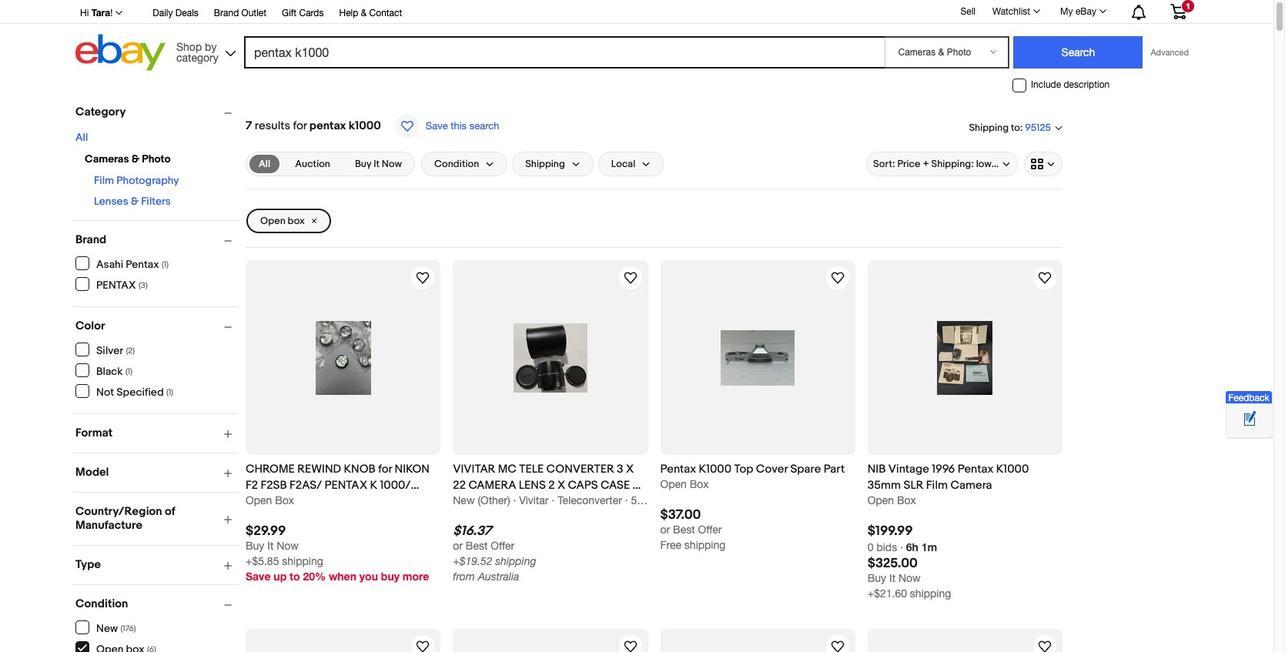 Task type: vqa. For each thing, say whether or not it's contained in the screenshot.
the leftmost Travis
no



Task type: describe. For each thing, give the bounding box(es) containing it.
& for contact
[[361, 8, 367, 18]]

0 horizontal spatial box
[[275, 495, 294, 507]]

help & contact link
[[339, 5, 402, 22]]

camera
[[469, 478, 516, 493]]

save inside save this search button
[[426, 120, 448, 132]]

open left box
[[260, 215, 286, 227]]

cameras
[[85, 152, 129, 166]]

pentax k1000 top cover spare part open box
[[660, 462, 845, 491]]

vivitar mc tele converter 3 x 22 camera lens 2 x caps case as new pentax k1000
[[453, 462, 647, 509]]

$37.00 or best offer free shipping
[[660, 508, 726, 552]]

local
[[611, 158, 636, 170]]

pentax (3)
[[96, 278, 148, 292]]

film photography lenses & filters
[[94, 174, 179, 208]]

spare
[[790, 462, 821, 477]]

ae1/
[[283, 495, 305, 509]]

k1000 inside pentax k1000 top cover spare part open box
[[699, 462, 732, 477]]

0 vertical spatial x
[[626, 462, 634, 477]]

shipping inside '$199.99 0 bids · 6h 1m $325.00 buy it now +$21.60 shipping'
[[910, 588, 951, 600]]

help
[[339, 8, 358, 18]]

brand for brand outlet
[[214, 8, 239, 18]]

or for $16.37
[[453, 540, 463, 553]]

sort: price + shipping: lowest first
[[873, 158, 1026, 170]]

film inside nib vintage 1996 pentax k1000 35mm slr film camera open box
[[926, 478, 948, 493]]

include
[[1031, 79, 1061, 90]]

buy inside '$199.99 0 bids · 6h 1m $325.00 buy it now +$21.60 shipping'
[[868, 573, 887, 585]]

$16.37
[[453, 524, 492, 539]]

account navigation
[[72, 0, 1198, 24]]

50mm
[[631, 495, 662, 507]]

contact
[[369, 8, 402, 18]]

asahi pentax (1)
[[96, 258, 169, 271]]

open box
[[260, 215, 305, 227]]

type
[[75, 558, 101, 572]]

of
[[165, 504, 175, 519]]

shop by category banner
[[72, 0, 1198, 75]]

include description
[[1031, 79, 1110, 90]]

0 horizontal spatial all
[[75, 131, 88, 144]]

box inside pentax k1000 top cover spare part open box
[[690, 478, 709, 491]]

top
[[734, 462, 754, 477]]

$29.99
[[246, 524, 286, 539]]

shipping for shipping
[[525, 158, 565, 170]]

35mm
[[868, 478, 901, 493]]

specified
[[116, 385, 164, 399]]

cards
[[299, 8, 324, 18]]

local button
[[598, 152, 664, 176]]

to inside $29.99 buy it now +$5.85 shipping save up to 20% when you buy more
[[290, 570, 300, 583]]

category button
[[75, 105, 239, 119]]

· left vivitar
[[513, 495, 516, 507]]

gift cards
[[282, 8, 324, 18]]

it inside $29.99 buy it now +$5.85 shipping save up to 20% when you buy more
[[267, 540, 274, 553]]

0 vertical spatial now
[[382, 158, 402, 170]]

converter
[[546, 462, 614, 477]]

open box link
[[246, 209, 331, 233]]

daily
[[153, 8, 173, 18]]

advanced
[[1151, 48, 1189, 57]]

vivitar
[[453, 462, 496, 477]]

watch smc pentax-m 40mm 2.8 pancake objektiv für pentax k1000 km mx me super top image
[[828, 638, 847, 652]]

sell link
[[954, 6, 983, 17]]

shop by category
[[176, 40, 218, 64]]

shipping for $16.37
[[495, 556, 536, 568]]

results
[[255, 119, 290, 133]]

lenses & filters link
[[94, 195, 171, 208]]

& for photo
[[131, 152, 140, 166]]

black (1)
[[96, 365, 133, 378]]

save this search
[[426, 120, 499, 132]]

part
[[824, 462, 845, 477]]

by
[[205, 40, 217, 53]]

0 horizontal spatial condition
[[75, 597, 128, 611]]

:
[[1020, 121, 1023, 134]]

slr
[[904, 478, 924, 493]]

as
[[633, 478, 647, 493]]

black
[[96, 365, 123, 378]]

listing options selector. gallery view selected. image
[[1031, 158, 1056, 170]]

feedback
[[1229, 393, 1270, 404]]

+$5.85
[[246, 556, 279, 568]]

not specified (1)
[[96, 385, 173, 399]]

(3)
[[139, 280, 148, 290]]

gift cards link
[[282, 5, 324, 22]]

knob
[[344, 462, 376, 477]]

best for $37.00
[[673, 524, 695, 536]]

shipping for shipping to : 95125
[[969, 121, 1009, 134]]

shipping for $29.99
[[282, 556, 323, 568]]

film photography link
[[94, 174, 179, 187]]

k
[[370, 478, 377, 493]]

0 horizontal spatial pentax
[[126, 258, 159, 271]]

watchlist
[[993, 6, 1031, 17]]

my
[[1061, 6, 1073, 17]]

· inside '$199.99 0 bids · 6h 1m $325.00 buy it now +$21.60 shipping'
[[900, 542, 903, 554]]

caps
[[568, 478, 598, 493]]

nib vintage 1996 pentax k1000 35mm slr film camera image
[[938, 321, 993, 395]]

watch pentax k1000 top cover spare part image
[[828, 269, 847, 287]]

sort:
[[873, 158, 895, 170]]

more
[[403, 570, 429, 583]]

nikon
[[395, 462, 430, 477]]

tele
[[519, 462, 544, 477]]

pentax inside chrome rewind knob for nikon f2 f2sb f2as/ pentax  k 1000/ canon ae1/
[[325, 478, 367, 493]]

1
[[1186, 2, 1191, 11]]

category
[[75, 105, 126, 119]]

· down 2
[[552, 495, 555, 507]]

All selected text field
[[259, 157, 270, 171]]

save inside $29.99 buy it now +$5.85 shipping save up to 20% when you buy more
[[246, 570, 271, 583]]

shop
[[176, 40, 202, 53]]

95125
[[1025, 122, 1051, 134]]

lenses
[[94, 195, 128, 208]]

pentax inside pentax k1000 top cover spare part open box
[[660, 462, 696, 477]]

sort: price + shipping: lowest first button
[[866, 152, 1026, 176]]

deals
[[175, 8, 199, 18]]

chrome
[[246, 462, 295, 477]]

pentax
[[309, 119, 346, 133]]

sell
[[961, 6, 976, 17]]

+$19.52
[[453, 556, 492, 568]]

my ebay
[[1061, 6, 1097, 17]]

now inside '$199.99 0 bids · 6h 1m $325.00 buy it now +$21.60 shipping'
[[899, 573, 921, 585]]

pentax inside nib vintage 1996 pentax k1000 35mm slr film camera open box
[[958, 462, 994, 477]]

bids
[[877, 542, 897, 554]]

condition inside main content
[[434, 158, 479, 170]]

brand outlet
[[214, 8, 267, 18]]

daily deals
[[153, 8, 199, 18]]

now inside $29.99 buy it now +$5.85 shipping save up to 20% when you buy more
[[277, 540, 299, 553]]



Task type: locate. For each thing, give the bounding box(es) containing it.
1 horizontal spatial film
[[926, 478, 948, 493]]

first
[[1008, 158, 1026, 170]]

description
[[1064, 79, 1110, 90]]

brand for brand
[[75, 233, 106, 247]]

2 vertical spatial &
[[131, 195, 139, 208]]

or down $16.37
[[453, 540, 463, 553]]

brand inside account navigation
[[214, 8, 239, 18]]

shipping up australia
[[495, 556, 536, 568]]

1 vertical spatial brand
[[75, 233, 106, 247]]

1 vertical spatial new
[[96, 622, 118, 635]]

canon
[[246, 495, 280, 509]]

case
[[601, 478, 630, 493]]

color button
[[75, 319, 239, 333]]

2 watch rare [unused in box] pentax k1000 35mm slr film camera silver body from japan image from the left
[[1036, 638, 1054, 652]]

film down 1996
[[926, 478, 948, 493]]

1 vertical spatial &
[[131, 152, 140, 166]]

open up 50mm
[[660, 478, 687, 491]]

best down $37.00
[[673, 524, 695, 536]]

0 horizontal spatial x
[[558, 478, 565, 493]]

shipping:
[[932, 158, 974, 170]]

pentax k1000 top cover spare part heading
[[660, 462, 845, 477]]

save left "this"
[[426, 120, 448, 132]]

1 vertical spatial buy
[[246, 540, 264, 553]]

pentax up '(3)'
[[126, 258, 159, 271]]

pentax
[[126, 258, 159, 271], [660, 462, 696, 477], [958, 462, 994, 477]]

silver (2)
[[96, 344, 135, 357]]

0 vertical spatial condition
[[434, 158, 479, 170]]

or inside $16.37 or best offer +$19.52 shipping from australia
[[453, 540, 463, 553]]

daily deals link
[[153, 5, 199, 22]]

(1) inside black (1)
[[126, 366, 133, 376]]

offer for $37.00
[[698, 524, 722, 536]]

chrome rewind knob for nikon f2 f2sb f2as/ pentax  k 1000/ canon ae1/ heading
[[246, 462, 430, 509]]

open down f2 at bottom
[[246, 495, 272, 507]]

when
[[329, 570, 357, 583]]

country/region of manufacture button
[[75, 504, 239, 533]]

auction link
[[286, 155, 340, 173]]

1 horizontal spatial new
[[453, 495, 475, 507]]

nib vintage 1996 pentax k1000 35mm slr film camera heading
[[868, 462, 1029, 493]]

1 vertical spatial now
[[277, 540, 299, 553]]

to right up
[[290, 570, 300, 583]]

1 horizontal spatial pentax
[[325, 478, 367, 493]]

price
[[898, 158, 921, 170]]

0 vertical spatial all
[[75, 131, 88, 144]]

buy up +$21.60
[[868, 573, 887, 585]]

to inside shipping to : 95125
[[1011, 121, 1020, 134]]

1 vertical spatial (1)
[[126, 366, 133, 376]]

1 horizontal spatial for
[[378, 462, 392, 477]]

0 horizontal spatial pentax
[[96, 278, 136, 292]]

pentax inside vivitar mc tele converter 3 x 22 camera lens 2 x caps case as new pentax k1000
[[481, 495, 524, 509]]

offer inside $16.37 or best offer +$19.52 shipping from australia
[[491, 540, 515, 553]]

0 horizontal spatial k1000
[[526, 495, 559, 509]]

0 vertical spatial brand
[[214, 8, 239, 18]]

box inside nib vintage 1996 pentax k1000 35mm slr film camera open box
[[897, 495, 916, 507]]

0 vertical spatial save
[[426, 120, 448, 132]]

open down 35mm
[[868, 495, 894, 507]]

2 horizontal spatial box
[[897, 495, 916, 507]]

x right 3
[[626, 462, 634, 477]]

(1) for specified
[[166, 387, 173, 397]]

1 horizontal spatial it
[[374, 158, 380, 170]]

0 vertical spatial pentax
[[96, 278, 136, 292]]

condition down "this"
[[434, 158, 479, 170]]

pentax k1000 top cover spare part image
[[721, 330, 795, 386]]

shipping for $37.00
[[685, 539, 726, 552]]

(1) inside asahi pentax (1)
[[162, 259, 169, 269]]

box down 'f2sb'
[[275, 495, 294, 507]]

from
[[453, 571, 475, 583]]

1 horizontal spatial pentax
[[660, 462, 696, 477]]

now down $29.99
[[277, 540, 299, 553]]

best for $16.37
[[466, 540, 488, 553]]

or inside the $37.00 or best offer free shipping
[[660, 524, 670, 536]]

or up free
[[660, 524, 670, 536]]

for up 1000/
[[378, 462, 392, 477]]

0 horizontal spatial or
[[453, 540, 463, 553]]

(1) inside not specified (1)
[[166, 387, 173, 397]]

1 vertical spatial all
[[259, 158, 270, 170]]

0 vertical spatial condition button
[[421, 152, 508, 176]]

main content
[[240, 98, 1069, 652]]

brand left "outlet"
[[214, 8, 239, 18]]

all
[[75, 131, 88, 144], [259, 158, 270, 170]]

0 horizontal spatial new
[[96, 622, 118, 635]]

condition button up (176)
[[75, 597, 239, 611]]

new left (176)
[[96, 622, 118, 635]]

0 horizontal spatial save
[[246, 570, 271, 583]]

1996
[[932, 462, 955, 477]]

shipping inside shipping to : 95125
[[969, 121, 1009, 134]]

shipping up the "20%" on the left of the page
[[282, 556, 323, 568]]

buy inside $29.99 buy it now +$5.85 shipping save up to 20% when you buy more
[[246, 540, 264, 553]]

x right 2
[[558, 478, 565, 493]]

1 vertical spatial film
[[926, 478, 948, 493]]

it inside '$199.99 0 bids · 6h 1m $325.00 buy it now +$21.60 shipping'
[[890, 573, 896, 585]]

buy
[[355, 158, 371, 170], [246, 540, 264, 553], [868, 573, 887, 585]]

pentax down camera
[[481, 495, 524, 509]]

f2
[[246, 478, 258, 493]]

$29.99 buy it now +$5.85 shipping save up to 20% when you buy more
[[246, 524, 429, 583]]

photography
[[117, 174, 179, 187]]

watch nib vintage 1996 pentax k1000 35mm slr film camera image
[[1036, 269, 1054, 287]]

1 vertical spatial condition
[[75, 597, 128, 611]]

all link down the results
[[250, 155, 280, 173]]

vivitar mc tele converter 3 x 22 camera lens 2 x caps case as new pentax k1000 heading
[[453, 462, 647, 509]]

1 horizontal spatial k1000
[[699, 462, 732, 477]]

buy up +$5.85
[[246, 540, 264, 553]]

format button
[[75, 426, 239, 441]]

all down the results
[[259, 158, 270, 170]]

watch rare [unused in box] pentax k1000 35mm slr film camera silver body from japan image
[[621, 638, 640, 652], [1036, 638, 1054, 652]]

1 horizontal spatial to
[[1011, 121, 1020, 134]]

2 horizontal spatial now
[[899, 573, 921, 585]]

1 horizontal spatial condition button
[[421, 152, 508, 176]]

asahi
[[96, 258, 123, 271]]

0 horizontal spatial now
[[277, 540, 299, 553]]

0 horizontal spatial best
[[466, 540, 488, 553]]

mc
[[498, 462, 517, 477]]

1 vertical spatial condition button
[[75, 597, 239, 611]]

0 vertical spatial for
[[293, 119, 307, 133]]

you
[[360, 570, 378, 583]]

(1) right specified
[[166, 387, 173, 397]]

0 horizontal spatial brand
[[75, 233, 106, 247]]

1 horizontal spatial watch rare [unused in box] pentax k1000 35mm slr film camera silver body from japan image
[[1036, 638, 1054, 652]]

country/region
[[75, 504, 162, 519]]

0 horizontal spatial to
[[290, 570, 300, 583]]

1000/
[[380, 478, 411, 493]]

offer up australia
[[491, 540, 515, 553]]

shipping inside the $37.00 or best offer free shipping
[[685, 539, 726, 552]]

watch vivitar mc tele converter 3 x 22 camera lens 2 x caps case as new pentax k1000 image
[[621, 269, 640, 287]]

model button
[[75, 465, 239, 480]]

0 horizontal spatial for
[[293, 119, 307, 133]]

2 horizontal spatial pentax
[[481, 495, 524, 509]]

0 vertical spatial to
[[1011, 121, 1020, 134]]

f2as/
[[290, 478, 322, 493]]

k1000 inside nib vintage 1996 pentax k1000 35mm slr film camera open box
[[996, 462, 1029, 477]]

buy down the k1000
[[355, 158, 371, 170]]

watch rare [unused] pentax pentx k1000 35mm slr film camera body  & lenses bundle image
[[414, 638, 432, 652]]

(1) for pentax
[[162, 259, 169, 269]]

1 horizontal spatial best
[[673, 524, 695, 536]]

my ebay link
[[1052, 2, 1114, 21]]

shipping inside dropdown button
[[525, 158, 565, 170]]

it down $29.99
[[267, 540, 274, 553]]

it down the k1000
[[374, 158, 380, 170]]

now down $325.00 at bottom right
[[899, 573, 921, 585]]

nib vintage 1996 pentax k1000 35mm slr film camera open box
[[868, 462, 1029, 507]]

1 watch rare [unused in box] pentax k1000 35mm slr film camera silver body from japan image from the left
[[621, 638, 640, 652]]

pentax up camera
[[958, 462, 994, 477]]

new for new (176)
[[96, 622, 118, 635]]

0 horizontal spatial watch rare [unused in box] pentax k1000 35mm slr film camera silver body from japan image
[[621, 638, 640, 652]]

1 horizontal spatial now
[[382, 158, 402, 170]]

!
[[110, 8, 113, 18]]

chrome rewind knob for nikon f2 f2sb f2as/ pentax  k 1000/ canon ae1/ link
[[246, 462, 441, 509]]

k1000 inside vivitar mc tele converter 3 x 22 camera lens 2 x caps case as new pentax k1000
[[526, 495, 559, 509]]

0 horizontal spatial offer
[[491, 540, 515, 553]]

box up $37.00
[[690, 478, 709, 491]]

(other)
[[478, 495, 510, 507]]

now down save this search button
[[382, 158, 402, 170]]

condition up new (176)
[[75, 597, 128, 611]]

$16.37 or best offer +$19.52 shipping from australia
[[453, 524, 536, 583]]

2 horizontal spatial buy
[[868, 573, 887, 585]]

1m
[[922, 541, 937, 554]]

1 vertical spatial it
[[267, 540, 274, 553]]

0 horizontal spatial film
[[94, 174, 114, 187]]

· left 6h
[[900, 542, 903, 554]]

1 horizontal spatial save
[[426, 120, 448, 132]]

0 horizontal spatial all link
[[75, 131, 88, 144]]

pentax down asahi
[[96, 278, 136, 292]]

pentax down knob
[[325, 478, 367, 493]]

best inside the $37.00 or best offer free shipping
[[673, 524, 695, 536]]

shipping to : 95125
[[969, 121, 1051, 134]]

none submit inside shop by category banner
[[1014, 36, 1143, 69]]

save down +$5.85
[[246, 570, 271, 583]]

2 horizontal spatial it
[[890, 573, 896, 585]]

2 vertical spatial it
[[890, 573, 896, 585]]

new for new (other) · vivitar · teleconverter · 50mm
[[453, 495, 475, 507]]

1 horizontal spatial offer
[[698, 524, 722, 536]]

0 vertical spatial shipping
[[969, 121, 1009, 134]]

0 horizontal spatial buy
[[246, 540, 264, 553]]

1 link
[[1161, 0, 1196, 22]]

open inside nib vintage 1996 pentax k1000 35mm slr film camera open box
[[868, 495, 894, 507]]

2 horizontal spatial pentax
[[958, 462, 994, 477]]

+
[[923, 158, 929, 170]]

offer inside the $37.00 or best offer free shipping
[[698, 524, 722, 536]]

1 horizontal spatial buy
[[355, 158, 371, 170]]

2
[[548, 478, 555, 493]]

2 horizontal spatial k1000
[[996, 462, 1029, 477]]

3
[[617, 462, 624, 477]]

1 horizontal spatial all link
[[250, 155, 280, 173]]

outlet
[[242, 8, 267, 18]]

watchlist link
[[984, 2, 1047, 21]]

it inside buy it now link
[[374, 158, 380, 170]]

or for $37.00
[[660, 524, 670, 536]]

0 horizontal spatial it
[[267, 540, 274, 553]]

0
[[868, 542, 874, 554]]

lowest
[[976, 158, 1006, 170]]

shipping right free
[[685, 539, 726, 552]]

model
[[75, 465, 109, 480]]

1 vertical spatial all link
[[250, 155, 280, 173]]

& left photo
[[131, 152, 140, 166]]

film inside film photography lenses & filters
[[94, 174, 114, 187]]

rewind
[[297, 462, 341, 477]]

shipping inside $29.99 buy it now +$5.85 shipping save up to 20% when you buy more
[[282, 556, 323, 568]]

for
[[293, 119, 307, 133], [378, 462, 392, 477]]

1 vertical spatial x
[[558, 478, 565, 493]]

1 vertical spatial shipping
[[525, 158, 565, 170]]

brand up asahi
[[75, 233, 106, 247]]

0 vertical spatial offer
[[698, 524, 722, 536]]

best
[[673, 524, 695, 536], [466, 540, 488, 553]]

or
[[660, 524, 670, 536], [453, 540, 463, 553]]

film down cameras on the top of page
[[94, 174, 114, 187]]

watch chrome rewind knob for nikon f2 f2sb f2as/ pentax  k 1000/ canon ae1/ image
[[414, 269, 432, 287]]

all down category
[[75, 131, 88, 144]]

6h
[[906, 541, 919, 554]]

vivitar mc tele converter 3 x 22 camera lens 2 x caps case as new pentax k1000 image
[[514, 323, 588, 392]]

& inside film photography lenses & filters
[[131, 195, 139, 208]]

$37.00
[[660, 508, 701, 523]]

offer down $37.00
[[698, 524, 722, 536]]

1 horizontal spatial shipping
[[969, 121, 1009, 134]]

save
[[426, 120, 448, 132], [246, 570, 271, 583]]

0 horizontal spatial shipping
[[525, 158, 565, 170]]

7 results for pentax k1000
[[246, 119, 381, 133]]

(1) right black
[[126, 366, 133, 376]]

1 horizontal spatial condition
[[434, 158, 479, 170]]

&
[[361, 8, 367, 18], [131, 152, 140, 166], [131, 195, 139, 208]]

Search for anything text field
[[246, 38, 882, 67]]

to left 95125
[[1011, 121, 1020, 134]]

shipping right +$21.60
[[910, 588, 951, 600]]

0 vertical spatial buy
[[355, 158, 371, 170]]

0 vertical spatial new
[[453, 495, 475, 507]]

hi tara !
[[80, 7, 113, 18]]

new
[[453, 495, 475, 507], [96, 622, 118, 635]]

1 horizontal spatial or
[[660, 524, 670, 536]]

for right the results
[[293, 119, 307, 133]]

0 vertical spatial film
[[94, 174, 114, 187]]

1 vertical spatial for
[[378, 462, 392, 477]]

0 horizontal spatial condition button
[[75, 597, 239, 611]]

20%
[[303, 570, 326, 583]]

0 vertical spatial &
[[361, 8, 367, 18]]

chrome rewind knob for nikon f2 f2sb f2as/ pentax  k 1000/ canon ae1/ image
[[315, 321, 371, 395]]

for inside chrome rewind knob for nikon f2 f2sb f2as/ pentax  k 1000/ canon ae1/
[[378, 462, 392, 477]]

1 vertical spatial best
[[466, 540, 488, 553]]

condition button down save this search
[[421, 152, 508, 176]]

· down 'case'
[[625, 495, 628, 507]]

& right help
[[361, 8, 367, 18]]

1 vertical spatial or
[[453, 540, 463, 553]]

(1) down 'brand' dropdown button
[[162, 259, 169, 269]]

new down 22
[[453, 495, 475, 507]]

1 horizontal spatial brand
[[214, 8, 239, 18]]

& down film photography link
[[131, 195, 139, 208]]

all link
[[75, 131, 88, 144], [250, 155, 280, 173]]

vivitar
[[519, 495, 549, 507]]

1 vertical spatial save
[[246, 570, 271, 583]]

offer for $16.37
[[491, 540, 515, 553]]

not
[[96, 385, 114, 399]]

0 vertical spatial all link
[[75, 131, 88, 144]]

shipping inside $16.37 or best offer +$19.52 shipping from australia
[[495, 556, 536, 568]]

2 vertical spatial buy
[[868, 573, 887, 585]]

box
[[288, 215, 305, 227]]

1 vertical spatial offer
[[491, 540, 515, 553]]

open
[[260, 215, 286, 227], [660, 478, 687, 491], [246, 495, 272, 507], [868, 495, 894, 507]]

main content containing $37.00
[[240, 98, 1069, 652]]

save this search button
[[390, 113, 504, 139]]

1 vertical spatial pentax
[[325, 478, 367, 493]]

1 vertical spatial to
[[290, 570, 300, 583]]

it down $325.00 at bottom right
[[890, 573, 896, 585]]

1 horizontal spatial x
[[626, 462, 634, 477]]

0 vertical spatial (1)
[[162, 259, 169, 269]]

best inside $16.37 or best offer +$19.52 shipping from australia
[[466, 540, 488, 553]]

None submit
[[1014, 36, 1143, 69]]

1 horizontal spatial all
[[259, 158, 270, 170]]

country/region of manufacture
[[75, 504, 175, 533]]

tara
[[91, 7, 110, 18]]

best down $16.37
[[466, 540, 488, 553]]

0 vertical spatial or
[[660, 524, 670, 536]]

$325.00
[[868, 556, 918, 572]]

box down slr
[[897, 495, 916, 507]]

& inside account navigation
[[361, 8, 367, 18]]

+$21.60
[[868, 588, 907, 600]]

1 horizontal spatial box
[[690, 478, 709, 491]]

2 vertical spatial pentax
[[481, 495, 524, 509]]

2 vertical spatial (1)
[[166, 387, 173, 397]]

all link down category
[[75, 131, 88, 144]]

free
[[660, 539, 682, 552]]

open inside pentax k1000 top cover spare part open box
[[660, 478, 687, 491]]

0 vertical spatial it
[[374, 158, 380, 170]]

pentax up 50mm
[[660, 462, 696, 477]]

film
[[94, 174, 114, 187], [926, 478, 948, 493]]

0 vertical spatial best
[[673, 524, 695, 536]]



